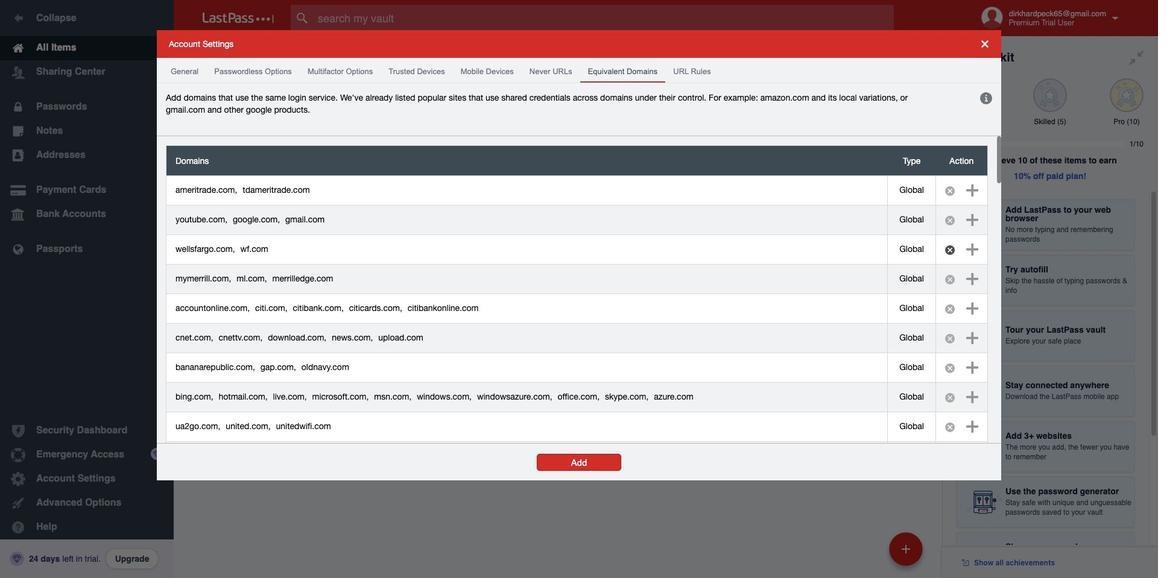 Task type: vqa. For each thing, say whether or not it's contained in the screenshot.
Search My Vault 'text box'
yes



Task type: locate. For each thing, give the bounding box(es) containing it.
Search search field
[[291, 5, 917, 31]]

new item navigation
[[885, 529, 930, 578]]



Task type: describe. For each thing, give the bounding box(es) containing it.
main navigation navigation
[[0, 0, 174, 578]]

lastpass image
[[203, 13, 274, 24]]

main content main content
[[174, 72, 942, 467]]

new item image
[[902, 545, 910, 553]]

vault options navigation
[[174, 36, 942, 72]]

search my vault text field
[[291, 5, 917, 31]]



